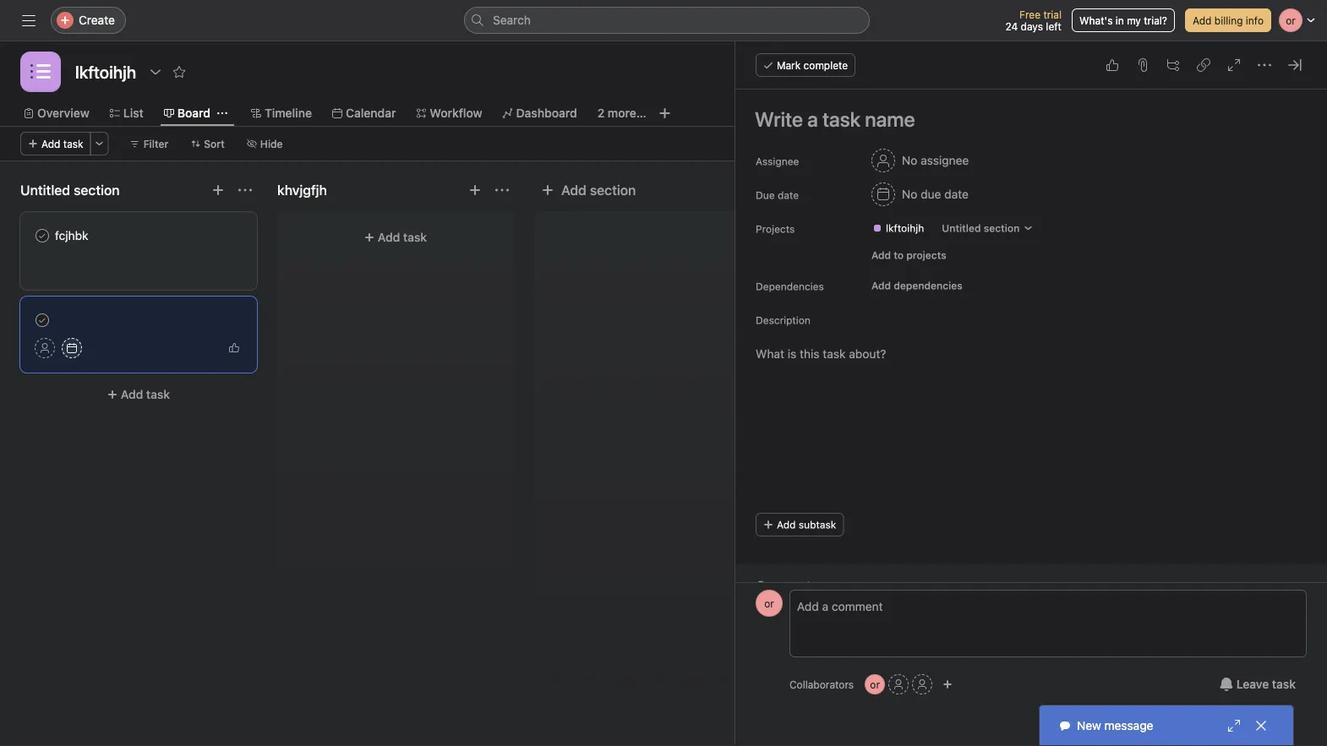Task type: vqa. For each thing, say whether or not it's contained in the screenshot.
Mark complete icon within Profit cell
no



Task type: describe. For each thing, give the bounding box(es) containing it.
collaborators
[[790, 679, 854, 691]]

lkftoihjh
[[886, 222, 924, 234]]

or for the topmost or button
[[765, 598, 774, 610]]

add or remove collaborators image
[[943, 680, 953, 690]]

show options image
[[149, 65, 162, 79]]

create button
[[51, 7, 126, 34]]

fcjhbk
[[55, 229, 88, 243]]

board link
[[164, 104, 211, 123]]

0 horizontal spatial date
[[778, 189, 799, 201]]

add task for add task button to the top
[[41, 138, 83, 150]]

what's
[[1080, 14, 1113, 26]]

more…
[[608, 106, 647, 120]]

add dependencies button
[[864, 274, 970, 298]]

24
[[1006, 20, 1018, 32]]

add to projects
[[872, 249, 947, 261]]

0 likes. click to like this task image inside dialog
[[1106, 58, 1120, 72]]

free
[[1020, 8, 1041, 20]]

add to starred image
[[173, 65, 186, 79]]

dashboard
[[516, 106, 577, 120]]

completed image for second the "completed" option from the bottom of the page
[[32, 226, 52, 246]]

dependencies
[[756, 281, 824, 293]]

new message
[[1077, 719, 1154, 733]]

1 vertical spatial add task button
[[287, 222, 504, 253]]

2 more…
[[598, 106, 647, 120]]

add task for bottommost add task button
[[121, 388, 170, 402]]

in
[[1116, 14, 1124, 26]]

add subtask button
[[756, 513, 844, 537]]

untitled section button
[[935, 216, 1041, 240]]

add subtask image
[[1167, 58, 1180, 72]]

hide
[[260, 138, 283, 150]]

copy task link image
[[1197, 58, 1211, 72]]

to
[[894, 249, 904, 261]]

leave task
[[1237, 678, 1296, 692]]

workflow link
[[416, 104, 482, 123]]

description
[[756, 315, 811, 326]]

dashboard link
[[503, 104, 577, 123]]

tab actions image
[[217, 108, 227, 118]]

expand new message image
[[1228, 720, 1241, 733]]

complete
[[804, 59, 848, 71]]

assignee
[[756, 156, 799, 167]]

add task image for untitled section
[[211, 183, 225, 197]]

projects
[[756, 223, 795, 235]]

billing
[[1215, 14, 1243, 26]]

hide button
[[239, 132, 291, 156]]

or for right or button
[[870, 679, 880, 691]]

add task image for khvjgfjh
[[468, 183, 482, 197]]

date inside dropdown button
[[945, 187, 969, 201]]

more actions for this task image
[[1258, 58, 1272, 72]]

calendar
[[346, 106, 396, 120]]

no for no due date
[[902, 187, 918, 201]]

1 horizontal spatial or button
[[865, 675, 885, 695]]

overview link
[[24, 104, 89, 123]]

completed image for 1st the "completed" option from the bottom of the page
[[32, 310, 52, 331]]

task for the leave task button
[[1273, 678, 1296, 692]]

search
[[493, 13, 531, 27]]

days
[[1021, 20, 1043, 32]]

subtask
[[799, 519, 837, 531]]

no due date button
[[864, 179, 977, 210]]

no due date
[[902, 187, 969, 201]]

1 vertical spatial 0 likes. click to like this task image
[[229, 343, 239, 353]]

no for no assignee
[[902, 153, 918, 167]]

free trial 24 days left
[[1006, 8, 1062, 32]]

attachments: add a file to this task, image
[[1136, 58, 1150, 72]]

section for add section
[[590, 182, 636, 198]]

left
[[1046, 20, 1062, 32]]

list image
[[30, 62, 51, 82]]

close image
[[1255, 720, 1268, 733]]

untitled section
[[20, 182, 120, 198]]

what's in my trial? button
[[1072, 8, 1175, 32]]

due date
[[756, 189, 799, 201]]

add billing info button
[[1185, 8, 1272, 32]]



Task type: locate. For each thing, give the bounding box(es) containing it.
1 vertical spatial completed image
[[32, 310, 52, 331]]

1 vertical spatial section
[[984, 222, 1020, 234]]

no assignee
[[902, 153, 969, 167]]

1 horizontal spatial add task
[[121, 388, 170, 402]]

add task image
[[211, 183, 225, 197], [468, 183, 482, 197]]

timeline
[[265, 106, 312, 120]]

close details image
[[1289, 58, 1302, 72]]

due
[[756, 189, 775, 201]]

add dependencies
[[872, 280, 963, 292]]

comments image
[[821, 581, 831, 591]]

section for untitled section
[[984, 222, 1020, 234]]

no inside dropdown button
[[902, 187, 918, 201]]

add subtask
[[777, 519, 837, 531]]

Task Name text field
[[744, 100, 1307, 139]]

mark complete
[[777, 59, 848, 71]]

0 likes. click to like this task image
[[1106, 58, 1120, 72], [229, 343, 239, 353]]

list link
[[110, 104, 144, 123]]

mark complete button
[[756, 53, 856, 77]]

task for bottommost add task button
[[146, 388, 170, 402]]

trial
[[1044, 8, 1062, 20]]

1 no from the top
[[902, 153, 918, 167]]

create
[[79, 13, 115, 27]]

filter button
[[122, 132, 176, 156]]

0 vertical spatial or button
[[756, 590, 783, 617]]

0 vertical spatial completed checkbox
[[32, 226, 52, 246]]

task inside the leave task button
[[1273, 678, 1296, 692]]

add billing info
[[1193, 14, 1264, 26]]

search button
[[464, 7, 870, 34]]

board
[[177, 106, 211, 120]]

sort button
[[183, 132, 232, 156]]

leave
[[1237, 678, 1269, 692]]

full screen image
[[1228, 58, 1241, 72]]

or
[[765, 598, 774, 610], [870, 679, 880, 691]]

task
[[63, 138, 83, 150], [403, 230, 427, 244], [146, 388, 170, 402], [1273, 678, 1296, 692]]

search list box
[[464, 7, 870, 34]]

info
[[1246, 14, 1264, 26]]

2 add task image from the left
[[468, 183, 482, 197]]

main content containing no assignee
[[736, 90, 1328, 660]]

task for the middle add task button
[[403, 230, 427, 244]]

what's in my trial?
[[1080, 14, 1168, 26]]

1 completed checkbox from the top
[[32, 226, 52, 246]]

0 vertical spatial or
[[765, 598, 774, 610]]

my
[[1127, 14, 1141, 26]]

or button left comments image at right bottom
[[756, 590, 783, 617]]

0 horizontal spatial section
[[590, 182, 636, 198]]

no inside dropdown button
[[902, 153, 918, 167]]

1 vertical spatial no
[[902, 187, 918, 201]]

calendar link
[[332, 104, 396, 123]]

workflow
[[430, 106, 482, 120]]

section inside dropdown button
[[984, 222, 1020, 234]]

1 vertical spatial add task
[[378, 230, 427, 244]]

0 horizontal spatial or button
[[756, 590, 783, 617]]

sort
[[204, 138, 225, 150]]

2
[[598, 106, 605, 120]]

untitled
[[942, 222, 981, 234]]

section right untitled
[[984, 222, 1020, 234]]

main content
[[736, 90, 1328, 660]]

0 vertical spatial no
[[902, 153, 918, 167]]

overview
[[37, 106, 89, 120]]

no
[[902, 153, 918, 167], [902, 187, 918, 201]]

0 horizontal spatial add task image
[[211, 183, 225, 197]]

dependencies
[[894, 280, 963, 292]]

add section
[[561, 182, 636, 198]]

expand sidebar image
[[22, 14, 36, 27]]

add task for the middle add task button
[[378, 230, 427, 244]]

dialog
[[736, 41, 1328, 747]]

None text field
[[71, 57, 140, 87]]

0 vertical spatial completed image
[[32, 226, 52, 246]]

no assignee button
[[864, 145, 977, 176]]

task for add task button to the top
[[63, 138, 83, 150]]

0 vertical spatial add task button
[[20, 132, 91, 156]]

add task image left more section actions image at the left of the page
[[468, 183, 482, 197]]

add section button
[[534, 175, 643, 205]]

2 vertical spatial add task
[[121, 388, 170, 402]]

add task button
[[20, 132, 91, 156], [287, 222, 504, 253], [20, 380, 257, 410]]

add task
[[41, 138, 83, 150], [378, 230, 427, 244], [121, 388, 170, 402]]

more actions image
[[94, 139, 105, 149]]

dialog containing no assignee
[[736, 41, 1328, 747]]

assignee
[[921, 153, 969, 167]]

1 horizontal spatial date
[[945, 187, 969, 201]]

add task image left more section actions icon
[[211, 183, 225, 197]]

0 vertical spatial 0 likes. click to like this task image
[[1106, 58, 1120, 72]]

due
[[921, 187, 942, 201]]

0 horizontal spatial 0 likes. click to like this task image
[[229, 343, 239, 353]]

1 horizontal spatial section
[[984, 222, 1020, 234]]

section
[[590, 182, 636, 198], [984, 222, 1020, 234]]

1 add task image from the left
[[211, 183, 225, 197]]

2 more… button
[[598, 104, 647, 123]]

lkftoihjh link
[[866, 220, 931, 237]]

2 horizontal spatial add task
[[378, 230, 427, 244]]

2 no from the top
[[902, 187, 918, 201]]

1 completed image from the top
[[32, 226, 52, 246]]

no left assignee
[[902, 153, 918, 167]]

more section actions image
[[496, 183, 509, 197]]

completed image
[[32, 226, 52, 246], [32, 310, 52, 331]]

1 horizontal spatial 0 likes. click to like this task image
[[1106, 58, 1120, 72]]

1 horizontal spatial add task image
[[468, 183, 482, 197]]

no left due
[[902, 187, 918, 201]]

or button right collaborators
[[865, 675, 885, 695]]

0 vertical spatial section
[[590, 182, 636, 198]]

timeline link
[[251, 104, 312, 123]]

filter
[[143, 138, 169, 150]]

untitled section
[[942, 222, 1020, 234]]

0 horizontal spatial add task
[[41, 138, 83, 150]]

add to projects button
[[864, 244, 954, 267]]

1 vertical spatial or button
[[865, 675, 885, 695]]

or down add subtask button
[[765, 598, 774, 610]]

0 horizontal spatial or
[[765, 598, 774, 610]]

1 vertical spatial completed checkbox
[[32, 310, 52, 331]]

2 vertical spatial add task button
[[20, 380, 257, 410]]

section inside button
[[590, 182, 636, 198]]

add tab image
[[658, 107, 672, 120]]

2 completed image from the top
[[32, 310, 52, 331]]

add
[[1193, 14, 1212, 26], [41, 138, 60, 150], [561, 182, 587, 198], [378, 230, 400, 244], [872, 249, 891, 261], [872, 280, 891, 292], [121, 388, 143, 402], [777, 519, 796, 531]]

or button
[[756, 590, 783, 617], [865, 675, 885, 695]]

list
[[123, 106, 144, 120]]

section down the 2 more… popup button
[[590, 182, 636, 198]]

leave task button
[[1209, 670, 1307, 700]]

Completed checkbox
[[32, 226, 52, 246], [32, 310, 52, 331]]

khvjgfjh
[[277, 182, 327, 198]]

mark
[[777, 59, 801, 71]]

date
[[945, 187, 969, 201], [778, 189, 799, 201]]

or right collaborators
[[870, 679, 880, 691]]

1 vertical spatial or
[[870, 679, 880, 691]]

0 vertical spatial add task
[[41, 138, 83, 150]]

1 horizontal spatial or
[[870, 679, 880, 691]]

more section actions image
[[238, 183, 252, 197]]

2 completed checkbox from the top
[[32, 310, 52, 331]]

projects
[[907, 249, 947, 261]]

trial?
[[1144, 14, 1168, 26]]



